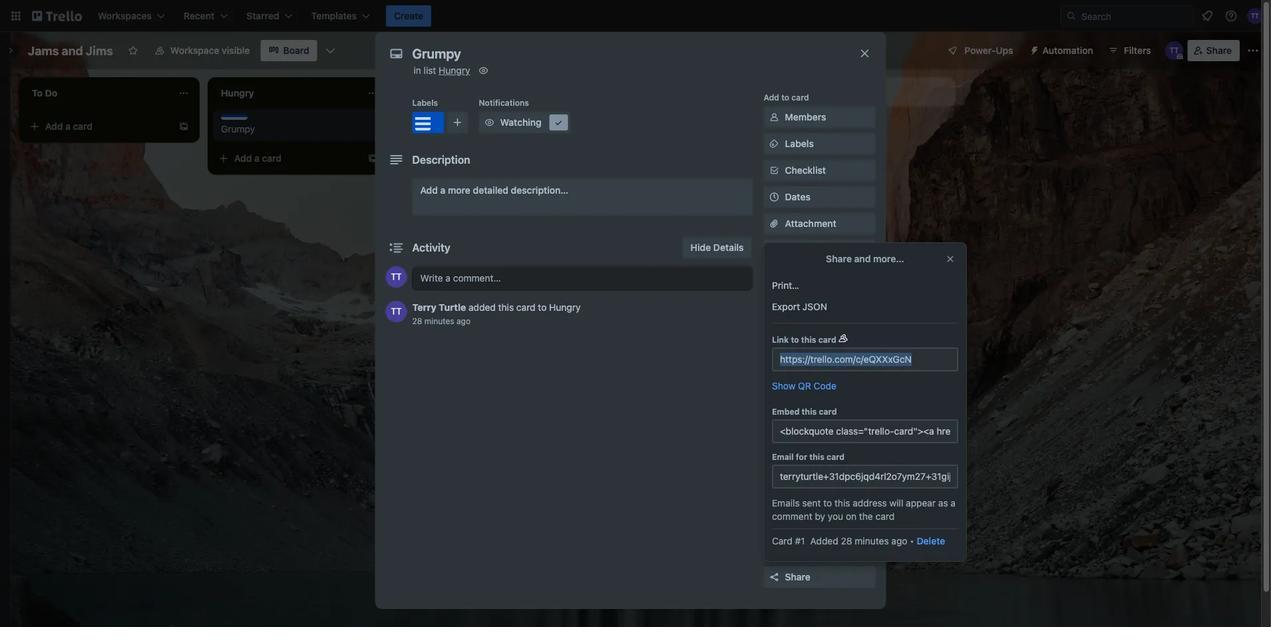 Task type: vqa. For each thing, say whether or not it's contained in the screenshot.
Workspace visible at the left
yes



Task type: describe. For each thing, give the bounding box(es) containing it.
hide
[[691, 242, 711, 253]]

add a card for add a card button corresponding to the leftmost create from template… icon
[[45, 121, 93, 132]]

print… link
[[764, 275, 967, 296]]

ago inside the terry turtle added this card to hungry 28 minutes ago
[[457, 316, 471, 326]]

a inside add a more detailed description… link
[[440, 185, 446, 196]]

2 horizontal spatial create from template… image
[[557, 121, 567, 132]]

for
[[796, 452, 808, 461]]

cover
[[785, 245, 811, 256]]

idea
[[848, 379, 867, 390]]

fields
[[822, 271, 848, 282]]

power-ups inside 'button'
[[965, 45, 1014, 56]]

embed
[[772, 407, 800, 416]]

will
[[890, 498, 904, 509]]

sm image for checklist
[[768, 164, 781, 177]]

sm image for labels
[[768, 137, 781, 150]]

0 notifications image
[[1200, 8, 1216, 24]]

sm image for automation
[[1024, 40, 1043, 59]]

Search field
[[1077, 6, 1194, 26]]

0 horizontal spatial labels
[[412, 98, 438, 107]]

1 vertical spatial ups
[[792, 306, 807, 315]]

share for the bottom share button
[[785, 572, 811, 583]]

a for add a card button corresponding to the leftmost create from template… icon
[[65, 121, 70, 132]]

#1
[[795, 536, 805, 547]]

a for add a card button for the right create from template… icon
[[443, 121, 449, 132]]

archive
[[785, 545, 818, 556]]

terry turtle (terryturtle) image
[[1165, 41, 1184, 60]]

code
[[814, 380, 837, 391]]

show qr code
[[772, 380, 837, 391]]

mark
[[785, 379, 807, 390]]

dates button
[[764, 186, 876, 208]]

mark as good idea
[[785, 379, 867, 390]]

sm image for watching
[[483, 116, 496, 129]]

0 horizontal spatial create from template… image
[[178, 121, 189, 132]]

description…
[[511, 185, 569, 196]]

terry turtle added this card to hungry 28 minutes ago
[[412, 302, 581, 326]]

to inside the terry turtle added this card to hungry 28 minutes ago
[[538, 302, 547, 313]]

and for jams
[[62, 43, 83, 58]]

hungry link
[[439, 65, 470, 76]]

move link
[[764, 454, 876, 475]]

custom fields
[[785, 271, 848, 282]]

in list hungry
[[414, 65, 470, 76]]

the
[[859, 511, 873, 522]]

board
[[283, 45, 309, 56]]

as inside mark as good idea button
[[810, 379, 820, 390]]

automation inside button
[[1043, 45, 1094, 56]]

add inside button
[[799, 86, 816, 97]]

2 vertical spatial power-
[[805, 325, 837, 336]]

qr
[[798, 380, 811, 391]]

show qr code link
[[772, 379, 837, 393]]

sm image for members
[[768, 111, 781, 124]]

1 vertical spatial share
[[826, 253, 852, 264]]

good
[[822, 379, 846, 390]]

ups inside 'button'
[[996, 45, 1014, 56]]

workspace visible
[[170, 45, 250, 56]]

1 vertical spatial share button
[[764, 567, 876, 588]]

make template
[[785, 512, 850, 523]]

•
[[910, 536, 915, 547]]

add button button
[[764, 401, 876, 422]]

emails
[[772, 498, 800, 509]]

1 horizontal spatial ups
[[837, 325, 854, 336]]

search image
[[1067, 11, 1077, 21]]

Board name text field
[[21, 40, 120, 61]]

share and more…
[[826, 253, 905, 264]]

color: blue, title: none image
[[221, 115, 248, 120]]

comment
[[772, 511, 813, 522]]

delete
[[917, 536, 946, 547]]

filters
[[1124, 45, 1152, 56]]

added
[[469, 302, 496, 313]]

star or unstar board image
[[128, 45, 138, 56]]

add a more detailed description… link
[[412, 178, 753, 216]]

attachment button
[[764, 213, 876, 234]]

card inside emails sent to this address will appear as a comment by you on the card
[[876, 511, 895, 522]]

emails sent to this address will appear as a comment by you on the card
[[772, 498, 956, 522]]

link
[[772, 335, 789, 344]]

1 vertical spatial automation
[[764, 359, 809, 368]]

button
[[805, 406, 834, 417]]

sm image for archive
[[768, 544, 781, 557]]

add a more detailed description…
[[420, 185, 569, 196]]

2 vertical spatial terry turtle (terryturtle) image
[[386, 301, 407, 322]]

detailed
[[473, 185, 509, 196]]

1 vertical spatial minutes
[[855, 536, 889, 547]]

export
[[772, 301, 800, 312]]

28 minutes ago link
[[412, 316, 471, 326]]

notifications
[[479, 98, 529, 107]]

add to card
[[764, 93, 809, 102]]

jams
[[28, 43, 59, 58]]

to right link at right
[[791, 335, 799, 344]]

jams and jims
[[28, 43, 113, 58]]

card #1 added 28 minutes ago • delete
[[772, 536, 946, 547]]

to inside emails sent to this address will appear as a comment by you on the card
[[824, 498, 832, 509]]

export json
[[772, 301, 828, 312]]

address
[[853, 498, 887, 509]]

power-ups button
[[938, 40, 1022, 61]]

power- inside 'button'
[[965, 45, 996, 56]]

template
[[811, 512, 850, 523]]

details
[[714, 242, 744, 253]]

as inside emails sent to this address will appear as a comment by you on the card
[[939, 498, 948, 509]]

board link
[[261, 40, 317, 61]]

0 vertical spatial list
[[424, 65, 436, 76]]

minutes inside the terry turtle added this card to hungry 28 minutes ago
[[425, 316, 454, 326]]

show menu image
[[1247, 44, 1260, 57]]

in
[[414, 65, 421, 76]]

checklist link
[[764, 160, 876, 181]]



Task type: locate. For each thing, give the bounding box(es) containing it.
ago left •
[[892, 536, 908, 547]]

0 vertical spatial labels
[[412, 98, 438, 107]]

Link to this card text field
[[772, 348, 959, 371]]

1 vertical spatial as
[[939, 498, 948, 509]]

grumpy
[[221, 123, 255, 134]]

labels up checklist
[[785, 138, 814, 149]]

move
[[785, 459, 809, 470]]

checklist
[[785, 165, 826, 176]]

0 vertical spatial ups
[[996, 45, 1014, 56]]

0 horizontal spatial and
[[62, 43, 83, 58]]

add a card button for the right create from template… icon
[[402, 116, 551, 137]]

add a card button for the leftmost create from template… icon
[[24, 116, 173, 137]]

1 horizontal spatial hungry
[[549, 302, 581, 313]]

ups down export json link
[[837, 325, 854, 336]]

0 horizontal spatial add a card
[[45, 121, 93, 132]]

automation button
[[1024, 40, 1102, 61]]

workspace visible button
[[146, 40, 258, 61]]

dates
[[785, 191, 811, 202]]

0 horizontal spatial add a card button
[[24, 116, 173, 137]]

share button
[[1188, 40, 1240, 61], [764, 567, 876, 588]]

hungry right the in
[[439, 65, 470, 76]]

0 horizontal spatial ago
[[457, 316, 471, 326]]

sm image inside labels link
[[768, 137, 781, 150]]

json
[[803, 301, 828, 312]]

labels
[[412, 98, 438, 107], [785, 138, 814, 149]]

a for add a card button related to create from template… icon to the middle
[[254, 153, 260, 164]]

add a card button for create from template… icon to the middle
[[213, 148, 362, 169]]

sm image inside archive link
[[768, 544, 781, 557]]

0 vertical spatial automation
[[1043, 45, 1094, 56]]

create from template… image
[[178, 121, 189, 132], [557, 121, 567, 132], [367, 153, 378, 164]]

28 inside the terry turtle added this card to hungry 28 minutes ago
[[412, 316, 422, 326]]

1 vertical spatial 28
[[841, 536, 853, 547]]

1 horizontal spatial add a card
[[234, 153, 282, 164]]

add power-ups
[[785, 325, 854, 336]]

watching
[[500, 117, 542, 128]]

1 vertical spatial labels
[[785, 138, 814, 149]]

custom fields button
[[764, 270, 876, 284]]

1 horizontal spatial labels
[[785, 138, 814, 149]]

copy
[[785, 486, 808, 497]]

hungry inside the terry turtle added this card to hungry 28 minutes ago
[[549, 302, 581, 313]]

automation down search icon
[[1043, 45, 1094, 56]]

sm image left checklist
[[768, 164, 781, 177]]

0 horizontal spatial 28
[[412, 316, 422, 326]]

1 vertical spatial hungry
[[549, 302, 581, 313]]

and
[[62, 43, 83, 58], [855, 253, 871, 264]]

minutes
[[425, 316, 454, 326], [855, 536, 889, 547]]

to up template
[[824, 498, 832, 509]]

0 vertical spatial ago
[[457, 316, 471, 326]]

2 vertical spatial share
[[785, 572, 811, 583]]

description
[[412, 153, 470, 166]]

0 horizontal spatial list
[[424, 65, 436, 76]]

2 horizontal spatial share
[[1207, 45, 1232, 56]]

add
[[799, 86, 816, 97], [764, 93, 780, 102], [45, 121, 63, 132], [423, 121, 441, 132], [234, 153, 252, 164], [420, 185, 438, 196], [785, 325, 803, 336], [785, 406, 803, 417]]

0 vertical spatial hungry
[[439, 65, 470, 76]]

this inside emails sent to this address will appear as a comment by you on the card
[[835, 498, 850, 509]]

list right another
[[855, 86, 869, 97]]

Embed this card text field
[[772, 419, 959, 443]]

1 horizontal spatial create from template… image
[[367, 153, 378, 164]]

sm image for move
[[768, 458, 781, 471]]

you
[[828, 511, 844, 522]]

28
[[412, 316, 422, 326], [841, 536, 853, 547]]

activity
[[412, 241, 451, 254]]

1 vertical spatial ago
[[892, 536, 908, 547]]

hungry down write a comment text box
[[549, 302, 581, 313]]

2 vertical spatial ups
[[837, 325, 854, 336]]

2 horizontal spatial add a card button
[[402, 116, 551, 137]]

cover link
[[764, 240, 876, 261]]

sm image right 'hungry' link
[[477, 64, 490, 77]]

share left show menu "icon"
[[1207, 45, 1232, 56]]

sm image left archive
[[768, 544, 781, 557]]

card inside the terry turtle added this card to hungry 28 minutes ago
[[517, 302, 536, 313]]

1 horizontal spatial automation
[[1043, 45, 1094, 56]]

a
[[65, 121, 70, 132], [443, 121, 449, 132], [254, 153, 260, 164], [440, 185, 446, 196], [951, 498, 956, 509]]

make template link
[[764, 507, 876, 529]]

grumpy link
[[221, 122, 375, 136]]

0 horizontal spatial hungry
[[439, 65, 470, 76]]

copy link
[[764, 481, 876, 502]]

more
[[448, 185, 471, 196]]

minutes down the at right
[[855, 536, 889, 547]]

2 horizontal spatial add a card
[[423, 121, 471, 132]]

card
[[772, 536, 793, 547]]

automation
[[1043, 45, 1094, 56], [764, 359, 809, 368]]

Write a comment text field
[[412, 266, 753, 290]]

sm image down "emails"
[[768, 511, 781, 525]]

labels up color: blue, title: none icon
[[412, 98, 438, 107]]

delete button
[[917, 535, 946, 548]]

ago down turtle
[[457, 316, 471, 326]]

0 horizontal spatial power-ups
[[764, 306, 807, 315]]

by
[[815, 511, 826, 522]]

power-ups
[[965, 45, 1014, 56], [764, 306, 807, 315]]

0 vertical spatial power-ups
[[965, 45, 1014, 56]]

email
[[772, 452, 794, 461]]

0 vertical spatial and
[[62, 43, 83, 58]]

close popover image
[[945, 254, 956, 264]]

0 vertical spatial minutes
[[425, 316, 454, 326]]

terry turtle (terryturtle) image
[[1248, 8, 1264, 24], [386, 266, 407, 288], [386, 301, 407, 322]]

this up you
[[835, 498, 850, 509]]

Email for this card text field
[[772, 465, 959, 489]]

1 horizontal spatial and
[[855, 253, 871, 264]]

automation up show
[[764, 359, 809, 368]]

1 horizontal spatial list
[[855, 86, 869, 97]]

sm image inside the automation button
[[1024, 40, 1043, 59]]

and left the more…
[[855, 253, 871, 264]]

sm image inside "make template" link
[[768, 511, 781, 525]]

labels link
[[764, 133, 876, 154]]

watching button
[[479, 112, 571, 133]]

export json link
[[764, 296, 967, 318]]

custom
[[785, 271, 819, 282]]

terry
[[412, 302, 437, 313]]

sm image left the copy
[[768, 485, 781, 498]]

sm image inside copy link
[[768, 485, 781, 498]]

this right added on the top left of the page
[[498, 302, 514, 313]]

sm image for make template
[[768, 511, 781, 525]]

28 down terry
[[412, 316, 422, 326]]

0 vertical spatial 28
[[412, 316, 422, 326]]

1 vertical spatial power-
[[764, 306, 792, 315]]

sm image
[[477, 64, 490, 77], [768, 164, 781, 177], [768, 458, 781, 471], [768, 485, 781, 498], [768, 511, 781, 525], [768, 544, 781, 557]]

ups down print…
[[792, 306, 807, 315]]

share up fields
[[826, 253, 852, 264]]

0 horizontal spatial share button
[[764, 567, 876, 588]]

show
[[772, 380, 796, 391]]

1 horizontal spatial ago
[[892, 536, 908, 547]]

add button
[[785, 406, 834, 417]]

sm image for copy
[[768, 485, 781, 498]]

0 vertical spatial share button
[[1188, 40, 1240, 61]]

another
[[819, 86, 853, 97]]

1 horizontal spatial 28
[[841, 536, 853, 547]]

minutes down turtle
[[425, 316, 454, 326]]

0 horizontal spatial ups
[[792, 306, 807, 315]]

to down write a comment text box
[[538, 302, 547, 313]]

turtle
[[439, 302, 466, 313]]

add a card for add a card button for the right create from template… icon
[[423, 121, 471, 132]]

to
[[782, 93, 790, 102], [538, 302, 547, 313], [791, 335, 799, 344], [824, 498, 832, 509]]

on
[[846, 511, 857, 522]]

a inside emails sent to this address will appear as a comment by you on the card
[[951, 498, 956, 509]]

and for share
[[855, 253, 871, 264]]

this right "embed"
[[802, 407, 817, 416]]

actions
[[764, 440, 794, 449]]

0 horizontal spatial as
[[810, 379, 820, 390]]

add another list button
[[775, 77, 956, 107]]

hide details
[[691, 242, 744, 253]]

None text field
[[406, 41, 845, 65]]

hide details link
[[683, 237, 752, 258]]

archive link
[[764, 540, 876, 561]]

1 horizontal spatial share button
[[1188, 40, 1240, 61]]

and inside board name text box
[[62, 43, 83, 58]]

1 vertical spatial power-ups
[[764, 306, 807, 315]]

share for share button to the right
[[1207, 45, 1232, 56]]

email for this card
[[772, 452, 845, 461]]

color: blue, title: none image
[[412, 112, 444, 133]]

list right the in
[[424, 65, 436, 76]]

make
[[785, 512, 809, 523]]

sm image inside members 'link'
[[768, 111, 781, 124]]

this inside the terry turtle added this card to hungry 28 minutes ago
[[498, 302, 514, 313]]

create
[[394, 10, 424, 21]]

1 vertical spatial list
[[855, 86, 869, 97]]

and left 'jims'
[[62, 43, 83, 58]]

0 horizontal spatial automation
[[764, 359, 809, 368]]

share button down 0 notifications icon
[[1188, 40, 1240, 61]]

1 horizontal spatial power-ups
[[965, 45, 1014, 56]]

sm image
[[1024, 40, 1043, 59], [768, 111, 781, 124], [483, 116, 496, 129], [552, 116, 566, 129], [768, 137, 781, 150], [768, 244, 781, 257]]

visible
[[222, 45, 250, 56]]

2 horizontal spatial power-
[[965, 45, 996, 56]]

ups left the automation button on the top right
[[996, 45, 1014, 56]]

members link
[[764, 107, 876, 128]]

sent
[[803, 498, 821, 509]]

add a card for add a card button related to create from template… icon to the middle
[[234, 153, 282, 164]]

1 vertical spatial terry turtle (terryturtle) image
[[386, 266, 407, 288]]

link to this card
[[772, 335, 837, 344]]

1 horizontal spatial as
[[939, 498, 948, 509]]

primary element
[[0, 0, 1272, 32]]

ago
[[457, 316, 471, 326], [892, 536, 908, 547]]

0 horizontal spatial power-
[[764, 306, 792, 315]]

1 horizontal spatial add a card button
[[213, 148, 362, 169]]

ups
[[996, 45, 1014, 56], [792, 306, 807, 315], [837, 325, 854, 336]]

jims
[[86, 43, 113, 58]]

filters button
[[1104, 40, 1156, 61]]

add another list
[[799, 86, 869, 97]]

sm image inside cover link
[[768, 244, 781, 257]]

share button down archive link
[[764, 567, 876, 588]]

share down archive
[[785, 572, 811, 583]]

1 horizontal spatial share
[[826, 253, 852, 264]]

to up members
[[782, 93, 790, 102]]

0 vertical spatial as
[[810, 379, 820, 390]]

print…
[[772, 280, 800, 291]]

0 horizontal spatial share
[[785, 572, 811, 583]]

embed this card
[[772, 407, 837, 416]]

0 vertical spatial power-
[[965, 45, 996, 56]]

customize views image
[[324, 44, 337, 57]]

open information menu image
[[1225, 9, 1238, 23]]

2 horizontal spatial ups
[[996, 45, 1014, 56]]

members
[[785, 112, 826, 122]]

1 horizontal spatial minutes
[[855, 536, 889, 547]]

this right link at right
[[801, 335, 817, 344]]

list inside button
[[855, 86, 869, 97]]

add inside button
[[785, 406, 803, 417]]

sm image inside checklist link
[[768, 164, 781, 177]]

1 vertical spatial and
[[855, 253, 871, 264]]

sm image inside move link
[[768, 458, 781, 471]]

sm image down actions
[[768, 458, 781, 471]]

add power-ups link
[[764, 320, 876, 341]]

switch to… image
[[9, 9, 23, 23]]

1 horizontal spatial power-
[[805, 325, 837, 336]]

28 right added at the bottom right of page
[[841, 536, 853, 547]]

mark as good idea button
[[764, 374, 876, 395]]

0 vertical spatial share
[[1207, 45, 1232, 56]]

share
[[1207, 45, 1232, 56], [826, 253, 852, 264], [785, 572, 811, 583]]

0 vertical spatial terry turtle (terryturtle) image
[[1248, 8, 1264, 24]]

this right for on the right bottom of page
[[810, 452, 825, 461]]

0 horizontal spatial minutes
[[425, 316, 454, 326]]

added
[[811, 536, 839, 547]]



